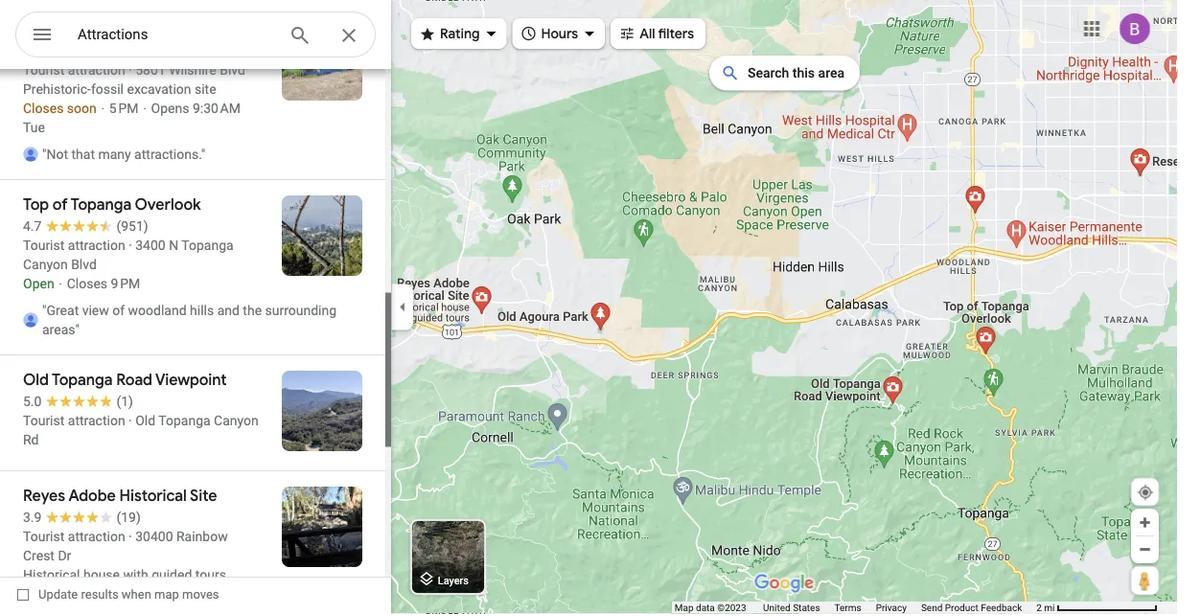 Task type: vqa. For each thing, say whether or not it's contained in the screenshot.
Zoom in image
yes



Task type: describe. For each thing, give the bounding box(es) containing it.
2
[[1037, 603, 1042, 614]]

show your location image
[[1137, 484, 1155, 502]]

send product feedback
[[922, 603, 1023, 614]]

search this area
[[748, 65, 845, 81]]

terms button
[[835, 602, 862, 615]]

privacy
[[876, 603, 907, 614]]

send product feedback button
[[922, 602, 1023, 615]]

 button
[[15, 12, 69, 61]]

 hours
[[520, 23, 578, 44]]

show street view coverage image
[[1132, 567, 1160, 596]]

collapse side panel image
[[392, 297, 413, 318]]

Attractions field
[[15, 12, 376, 59]]

update
[[38, 588, 78, 602]]

results
[[81, 588, 119, 602]]

 search field
[[15, 12, 376, 61]]

mi
[[1045, 603, 1055, 614]]


[[31, 21, 54, 48]]

2 mi
[[1037, 603, 1055, 614]]

united states
[[763, 603, 821, 614]]

area
[[819, 65, 845, 81]]

filters
[[658, 25, 694, 42]]

this
[[793, 65, 815, 81]]


[[619, 23, 636, 44]]

layers
[[438, 575, 469, 587]]

united states button
[[763, 602, 821, 615]]



Task type: locate. For each thing, give the bounding box(es) containing it.
google maps element
[[0, 0, 1179, 615]]

send
[[922, 603, 943, 614]]

footer
[[675, 602, 1037, 615]]


[[520, 23, 538, 44]]

2 mi button
[[1037, 603, 1159, 614]]

footer containing map data ©2023
[[675, 602, 1037, 615]]

zoom in image
[[1138, 516, 1153, 530]]

None field
[[78, 23, 273, 46]]

none field inside attractions field
[[78, 23, 273, 46]]

©2023
[[718, 603, 747, 614]]

all
[[640, 25, 656, 42]]

data
[[696, 603, 715, 614]]

footer inside google maps element
[[675, 602, 1037, 615]]

when
[[122, 588, 151, 602]]

search this area button
[[710, 56, 860, 91]]

united
[[763, 603, 791, 614]]

 rating
[[419, 23, 480, 44]]

google account: bob builder  
(b0bth3builder2k23@gmail.com) image
[[1120, 14, 1151, 44]]

results for attractions feed
[[0, 5, 391, 600]]

moves
[[182, 588, 219, 602]]

map
[[675, 603, 694, 614]]

states
[[793, 603, 821, 614]]

update results when map moves
[[38, 588, 219, 602]]

map
[[154, 588, 179, 602]]

hours
[[541, 25, 578, 42]]

feedback
[[981, 603, 1023, 614]]

product
[[945, 603, 979, 614]]

rating
[[440, 25, 480, 42]]

Update results when map moves checkbox
[[17, 583, 219, 607]]

map data ©2023
[[675, 603, 749, 614]]


[[419, 23, 436, 44]]

 all filters
[[619, 23, 694, 44]]

zoom out image
[[1138, 543, 1153, 557]]

search
[[748, 65, 790, 81]]

privacy button
[[876, 602, 907, 615]]

terms
[[835, 603, 862, 614]]



